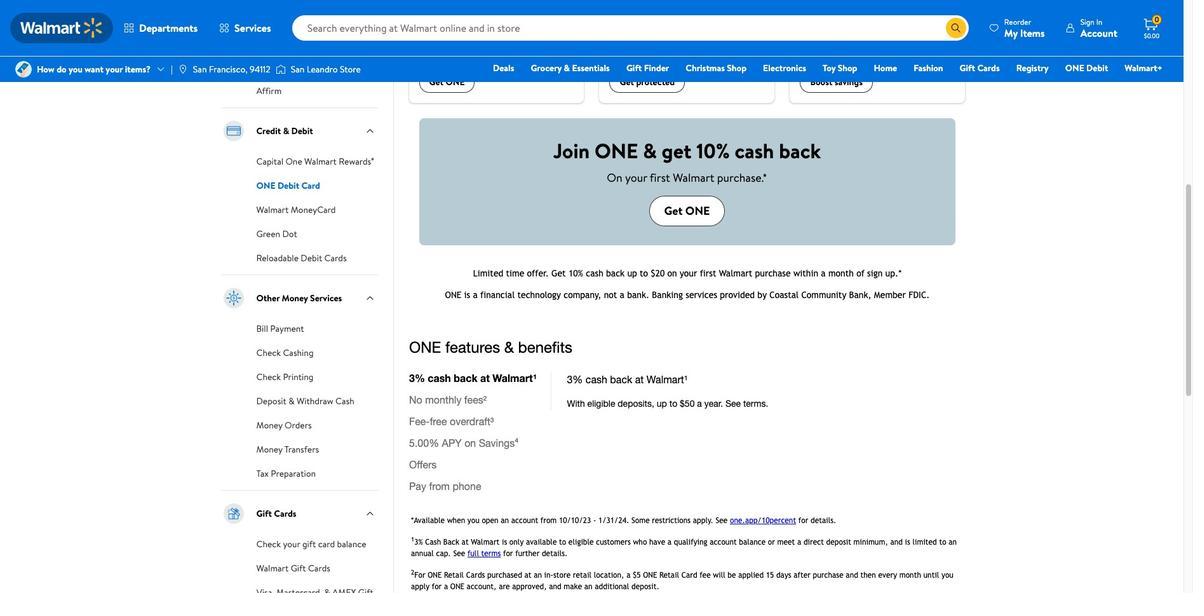 Task type: locate. For each thing, give the bounding box(es) containing it.
christmas
[[686, 62, 725, 74]]

on
[[862, 16, 875, 32]]

one down capital
[[257, 179, 276, 192]]

your inside join one & get 10% cash back on your first walmart purchase.*
[[625, 170, 648, 186]]

san
[[193, 63, 207, 76], [291, 63, 305, 76]]

money for transfers
[[257, 443, 283, 456]]

shop
[[727, 62, 747, 74], [838, 62, 858, 74]]

deals
[[493, 62, 515, 74]]

gift
[[627, 62, 642, 74], [960, 62, 976, 74], [257, 507, 272, 520], [291, 562, 306, 575]]

eligible inside 5.00% apy⁴ on savings with eligible deposits.
[[821, 37, 848, 49]]

0 horizontal spatial get one
[[429, 76, 465, 89]]

sign
[[1081, 16, 1095, 27]]

0 vertical spatial get one button
[[419, 72, 475, 92]]

check down bill
[[257, 346, 281, 359]]

money inside "link"
[[257, 443, 283, 456]]

credit & debit image
[[221, 118, 246, 144]]

10%
[[697, 137, 730, 165]]

walmart
[[257, 14, 289, 27], [305, 155, 337, 168], [673, 170, 715, 186], [257, 203, 289, 216], [257, 562, 289, 575]]

get one down minimum
[[429, 76, 465, 89]]

walmart moneycard link
[[257, 202, 336, 216]]

2 shop from the left
[[838, 62, 858, 74]]

get protected
[[620, 76, 675, 89]]

pay right now
[[293, 54, 306, 67]]

1 vertical spatial check
[[257, 371, 281, 383]]

tax preparation link
[[257, 466, 316, 480]]

1 vertical spatial services
[[310, 292, 342, 304]]

debit right 'reloadable'
[[301, 252, 322, 264]]

departments
[[139, 21, 198, 35]]

balances.
[[467, 37, 502, 49]]

check for check cashing
[[257, 346, 281, 359]]

 image
[[178, 64, 188, 74]]

san right |
[[193, 63, 207, 76]]

2 vertical spatial your
[[283, 538, 300, 550]]

& inside deposit & withdraw cash link
[[289, 395, 295, 407]]

later
[[308, 54, 329, 67]]

 image right buy
[[276, 63, 286, 76]]

money right other
[[282, 292, 308, 304]]

san for san leandro store
[[291, 63, 305, 76]]

get down minimum
[[429, 76, 444, 89]]

walmart gift cards link
[[257, 561, 331, 575]]

2 vertical spatial money
[[257, 443, 283, 456]]

get down gift finder link
[[620, 76, 634, 89]]

toy shop link
[[818, 61, 864, 75]]

0 vertical spatial your
[[106, 63, 123, 76]]

gift right gift cards "icon"
[[257, 507, 272, 520]]

registry link
[[1011, 61, 1055, 75]]

leandro
[[307, 63, 338, 76]]

debit left card
[[278, 179, 299, 192]]

1 vertical spatial get one button
[[649, 196, 726, 226]]

get one button
[[419, 72, 475, 92], [649, 196, 726, 226]]

gift cards inside gift cards link
[[960, 62, 1000, 74]]

buy
[[257, 54, 271, 67]]

2 horizontal spatial get
[[665, 203, 683, 218]]

list
[[401, 0, 974, 103]]

one down minimum
[[446, 76, 465, 89]]

1 horizontal spatial get one
[[665, 203, 710, 218]]

fashion
[[914, 62, 944, 74]]

money up 'tax'
[[257, 443, 283, 456]]

services down reloadable debit cards
[[310, 292, 342, 304]]

debit down account
[[1087, 62, 1109, 74]]

other
[[257, 292, 280, 304]]

1 vertical spatial pay
[[293, 54, 306, 67]]

overdraft protection you're covered up to $200 with eligible deposits, fee- free.³
[[610, 16, 759, 63]]

get one button down minimum
[[419, 72, 475, 92]]

0 horizontal spatial gift cards
[[257, 507, 297, 520]]

1 horizontal spatial services
[[310, 292, 342, 304]]

 image left how
[[15, 61, 32, 78]]

account
[[1081, 26, 1118, 40]]

1 horizontal spatial your
[[283, 538, 300, 550]]

minimum
[[430, 37, 465, 49]]

cards down card
[[308, 562, 331, 575]]

money
[[282, 292, 308, 304], [257, 419, 283, 432], [257, 443, 283, 456]]

0 horizontal spatial shop
[[727, 62, 747, 74]]

your right on
[[625, 170, 648, 186]]

gift cards down search icon
[[960, 62, 1000, 74]]

san right now
[[291, 63, 305, 76]]

1 horizontal spatial gift cards
[[960, 62, 1000, 74]]

debit inside reloadable debit cards link
[[301, 252, 322, 264]]

& inside grocery & essentials link
[[564, 62, 570, 74]]

cards
[[978, 62, 1000, 74], [325, 252, 347, 264], [274, 507, 297, 520], [308, 562, 331, 575]]

sign in account
[[1081, 16, 1118, 40]]

1 vertical spatial gift cards
[[257, 507, 297, 520]]

protection
[[663, 16, 716, 32]]

debit inside the one debit card link
[[278, 179, 299, 192]]

0 horizontal spatial  image
[[15, 61, 32, 78]]

covered
[[636, 37, 667, 49]]

capital one walmart rewards®
[[257, 155, 374, 168]]

you
[[69, 63, 83, 76]]

one
[[1066, 62, 1085, 74], [446, 76, 465, 89], [595, 137, 639, 165], [257, 179, 276, 192], [686, 203, 710, 218]]

 image
[[15, 61, 32, 78], [276, 63, 286, 76]]

pay up the buy now pay later
[[291, 14, 305, 27]]

2 vertical spatial check
[[257, 538, 281, 550]]

toy
[[823, 62, 836, 74]]

walmart down "get"
[[673, 170, 715, 186]]

0 vertical spatial gift cards
[[960, 62, 1000, 74]]

tax preparation
[[257, 467, 316, 480]]

protected
[[637, 76, 675, 89]]

check inside "link"
[[257, 346, 281, 359]]

grocery & essentials
[[531, 62, 610, 74]]

buy now pay later
[[257, 54, 329, 67]]

one debit card
[[257, 179, 320, 192]]

one up on
[[595, 137, 639, 165]]

one debit card link
[[257, 178, 320, 192]]

check for check printing
[[257, 371, 281, 383]]

1 san from the left
[[193, 63, 207, 76]]

eligible right 'with' at the right top
[[732, 37, 759, 49]]

affirm
[[257, 84, 282, 97]]

& for credit & debit
[[283, 125, 289, 137]]

get one down "first"
[[665, 203, 710, 218]]

services up buy
[[235, 21, 271, 35]]

boost savings
[[811, 76, 863, 89]]

cards down moneycard
[[325, 252, 347, 264]]

fees²
[[481, 16, 506, 32]]

walmart down the check your gift card balance
[[257, 562, 289, 575]]

gift finder link
[[621, 61, 675, 75]]

debit inside the one debit link
[[1087, 62, 1109, 74]]

debit
[[1087, 62, 1109, 74], [291, 125, 313, 137], [278, 179, 299, 192], [301, 252, 322, 264]]

1 horizontal spatial get one button
[[649, 196, 726, 226]]

0 horizontal spatial eligible
[[732, 37, 759, 49]]

card
[[318, 538, 335, 550]]

store
[[340, 63, 361, 76]]

& right deposit
[[289, 395, 295, 407]]

reorder my items
[[1005, 16, 1046, 40]]

0 horizontal spatial services
[[235, 21, 271, 35]]

get one button down "first"
[[649, 196, 726, 226]]

how
[[37, 63, 55, 76]]

grocery & essentials link
[[525, 61, 616, 75]]

2 san from the left
[[291, 63, 305, 76]]

eligible
[[732, 37, 759, 49], [821, 37, 848, 49]]

3 check from the top
[[257, 538, 281, 550]]

check up deposit
[[257, 371, 281, 383]]

gift cards
[[960, 62, 1000, 74], [257, 507, 297, 520]]

0 vertical spatial money
[[282, 292, 308, 304]]

printing
[[283, 371, 314, 383]]

1 eligible from the left
[[732, 37, 759, 49]]

0 vertical spatial check
[[257, 346, 281, 359]]

your right want
[[106, 63, 123, 76]]

gift cards down tax preparation on the left bottom
[[257, 507, 297, 520]]

1 horizontal spatial eligible
[[821, 37, 848, 49]]

in
[[1097, 16, 1103, 27]]

5.00% apy⁴ on savings list item
[[783, 0, 974, 103]]

& right credit
[[283, 125, 289, 137]]

get inside the "no monthly fees²" list item
[[429, 76, 444, 89]]

check up "walmart gift cards" link
[[257, 538, 281, 550]]

5.00%
[[801, 16, 831, 32]]

money orders
[[257, 419, 312, 432]]

2 horizontal spatial your
[[625, 170, 648, 186]]

walmart up buy
[[257, 14, 289, 27]]

0 horizontal spatial san
[[193, 63, 207, 76]]

debit up one
[[291, 125, 313, 137]]

1 vertical spatial money
[[257, 419, 283, 432]]

check printing link
[[257, 369, 314, 383]]

cards left registry link
[[978, 62, 1000, 74]]

0 horizontal spatial get
[[429, 76, 444, 89]]

deposit & withdraw cash link
[[257, 393, 355, 407]]

walmart up card
[[305, 155, 337, 168]]

francisco,
[[209, 63, 248, 76]]

get inside overdraft protection list item
[[620, 76, 634, 89]]

1 vertical spatial your
[[625, 170, 648, 186]]

apy⁴
[[834, 16, 859, 32]]

get down "first"
[[665, 203, 683, 218]]

money transfers link
[[257, 442, 319, 456]]

get protected button
[[610, 72, 685, 92]]

walmart up green dot link
[[257, 203, 289, 216]]

money down deposit
[[257, 419, 283, 432]]

1 horizontal spatial  image
[[276, 63, 286, 76]]

& right grocery
[[564, 62, 570, 74]]

1 check from the top
[[257, 346, 281, 359]]

christmas shop link
[[680, 61, 753, 75]]

1 shop from the left
[[727, 62, 747, 74]]

1 horizontal spatial san
[[291, 63, 305, 76]]

 image for how
[[15, 61, 32, 78]]

bill payment
[[257, 322, 304, 335]]

orders
[[285, 419, 312, 432]]

1 vertical spatial get one
[[665, 203, 710, 218]]

one inside the "no monthly fees²" list item
[[446, 76, 465, 89]]

your left gift
[[283, 538, 300, 550]]

2 check from the top
[[257, 371, 281, 383]]

buy now pay later image
[[221, 48, 246, 73]]

& left "get"
[[643, 137, 657, 165]]

gift up get protected
[[627, 62, 642, 74]]

home link
[[869, 61, 903, 75]]

0 vertical spatial services
[[235, 21, 271, 35]]

check
[[257, 346, 281, 359], [257, 371, 281, 383], [257, 538, 281, 550]]

Walmart Site-Wide search field
[[292, 15, 969, 41]]

check cashing
[[257, 346, 314, 359]]

other money services
[[257, 292, 342, 304]]

2 eligible from the left
[[821, 37, 848, 49]]

shop up savings
[[838, 62, 858, 74]]

0 horizontal spatial get one button
[[419, 72, 475, 92]]

1 horizontal spatial get
[[620, 76, 634, 89]]

0 vertical spatial get one
[[429, 76, 465, 89]]

with
[[801, 37, 819, 49]]

shop down 'with' at the right top
[[727, 62, 747, 74]]

1 horizontal spatial shop
[[838, 62, 858, 74]]

bill payment link
[[257, 321, 304, 335]]

& for deposit & withdraw cash
[[289, 395, 295, 407]]

eligible down apy⁴
[[821, 37, 848, 49]]

Search search field
[[292, 15, 969, 41]]

green
[[257, 228, 280, 240]]



Task type: describe. For each thing, give the bounding box(es) containing it.
deals link
[[488, 61, 520, 75]]

how do you want your items?
[[37, 63, 151, 76]]

join
[[554, 137, 590, 165]]

check for check your gift card balance
[[257, 538, 281, 550]]

card
[[302, 179, 320, 192]]

with
[[713, 37, 730, 49]]

& inside join one & get 10% cash back on your first walmart purchase.*
[[643, 137, 657, 165]]

one
[[286, 155, 302, 168]]

join one & get 10% cash back on your first walmart purchase.*
[[554, 137, 821, 186]]

green dot link
[[257, 226, 297, 240]]

no monthly fees² list item
[[401, 0, 592, 103]]

get
[[662, 137, 692, 165]]

boost savings button
[[801, 72, 873, 92]]

check your gift card balance link
[[257, 536, 367, 550]]

dot
[[283, 228, 297, 240]]

one inside join one & get 10% cash back on your first walmart purchase.*
[[595, 137, 639, 165]]

eligible inside overdraft protection you're covered up to $200 with eligible deposits, fee- free.³
[[732, 37, 759, 49]]

shop for toy shop
[[838, 62, 858, 74]]

reloadable debit cards link
[[257, 250, 347, 264]]

savings
[[877, 16, 915, 32]]

gift cards image
[[221, 501, 246, 526]]

green dot
[[257, 228, 297, 240]]

5.00% apy⁴ on savings with eligible deposits.
[[801, 16, 915, 49]]

essentials
[[572, 62, 610, 74]]

walmart for walmart gift cards
[[257, 562, 289, 575]]

christmas shop
[[686, 62, 747, 74]]

shop for christmas shop
[[727, 62, 747, 74]]

 image for san
[[276, 63, 286, 76]]

want
[[85, 63, 104, 76]]

reorder
[[1005, 16, 1032, 27]]

walmart pay link
[[257, 13, 305, 27]]

walmart gift cards
[[257, 562, 331, 575]]

services button
[[209, 13, 282, 43]]

reloadable
[[257, 252, 299, 264]]

cards up check your gift card balance link
[[274, 507, 297, 520]]

electronics
[[764, 62, 807, 74]]

do
[[57, 63, 67, 76]]

transfers
[[285, 443, 319, 456]]

rewards®
[[339, 155, 374, 168]]

my
[[1005, 26, 1018, 40]]

get for overdraft
[[620, 76, 634, 89]]

home
[[874, 62, 898, 74]]

cash
[[735, 137, 775, 165]]

tax
[[257, 467, 269, 480]]

money orders link
[[257, 418, 312, 432]]

free.³
[[664, 50, 685, 63]]

gift finder
[[627, 62, 670, 74]]

search icon image
[[952, 23, 962, 33]]

gift right fashion link
[[960, 62, 976, 74]]

debit for one debit card
[[278, 179, 299, 192]]

items
[[1021, 26, 1046, 40]]

overdraft protection list item
[[592, 0, 783, 103]]

gift cards link
[[955, 61, 1006, 75]]

registry
[[1017, 62, 1049, 74]]

to
[[681, 37, 689, 49]]

& for grocery & essentials
[[564, 62, 570, 74]]

list containing no monthly fees²
[[401, 0, 974, 103]]

get one button inside the "no monthly fees²" list item
[[419, 72, 475, 92]]

walmart pay
[[257, 14, 305, 27]]

one debit link
[[1060, 61, 1115, 75]]

fashion link
[[909, 61, 949, 75]]

other money services image
[[221, 285, 246, 311]]

deposit & withdraw cash
[[257, 395, 355, 407]]

savings
[[835, 76, 863, 89]]

$0.00
[[1145, 31, 1160, 40]]

capital one walmart rewards® link
[[257, 154, 374, 168]]

0
[[1155, 14, 1160, 25]]

one right the 'registry'
[[1066, 62, 1085, 74]]

purchase.*
[[718, 170, 768, 186]]

san francisco, 94112
[[193, 63, 271, 76]]

94112
[[250, 63, 271, 76]]

balance
[[337, 538, 367, 550]]

payment
[[270, 322, 304, 335]]

electronics link
[[758, 61, 812, 75]]

no monthly fees² or minimum balances.
[[419, 16, 506, 49]]

services inside popup button
[[235, 21, 271, 35]]

gift down gift
[[291, 562, 306, 575]]

moneycard
[[291, 203, 336, 216]]

back
[[779, 137, 821, 165]]

walmart for walmart moneycard
[[257, 203, 289, 216]]

overdraft
[[610, 16, 660, 32]]

finder
[[644, 62, 670, 74]]

walmart inside join one & get 10% cash back on your first walmart purchase.*
[[673, 170, 715, 186]]

walmart image
[[20, 18, 103, 38]]

money for orders
[[257, 419, 283, 432]]

get one inside the "no monthly fees²" list item
[[429, 76, 465, 89]]

one down join one & get 10% cash back on your first walmart purchase.*
[[686, 203, 710, 218]]

walmart+
[[1125, 62, 1163, 74]]

debit for one debit
[[1087, 62, 1109, 74]]

check printing
[[257, 371, 314, 383]]

deposits.
[[850, 37, 884, 49]]

withdraw
[[297, 395, 334, 407]]

0 horizontal spatial your
[[106, 63, 123, 76]]

walmart for walmart pay
[[257, 14, 289, 27]]

get for no
[[429, 76, 444, 89]]

check cashing link
[[257, 345, 314, 359]]

or
[[419, 37, 427, 49]]

credit & debit
[[257, 125, 313, 137]]

on
[[607, 170, 623, 186]]

0 vertical spatial pay
[[291, 14, 305, 27]]

walmart moneycard
[[257, 203, 336, 216]]

capital
[[257, 155, 284, 168]]

san for san francisco, 94112
[[193, 63, 207, 76]]

credit
[[257, 125, 281, 137]]

debit for reloadable debit cards
[[301, 252, 322, 264]]



Task type: vqa. For each thing, say whether or not it's contained in the screenshot.
the bottommost Top border
no



